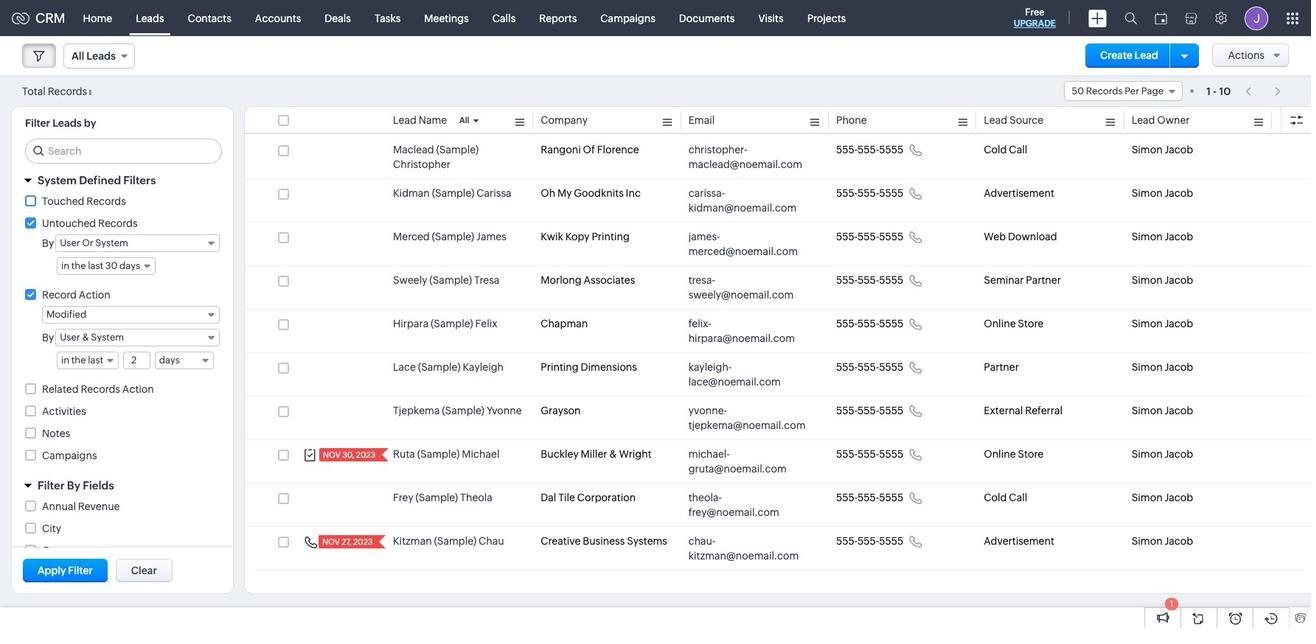 Task type: describe. For each thing, give the bounding box(es) containing it.
create lead
[[1101, 49, 1159, 61]]

jacob for michael- gruta@noemail.com
[[1165, 449, 1194, 460]]

accounts link
[[243, 0, 313, 36]]

records for touched
[[87, 196, 126, 207]]

system inside dropdown button
[[38, 174, 77, 187]]

tresa- sweely@noemail.com link
[[689, 273, 807, 303]]

campaigns link
[[589, 0, 668, 36]]

oh
[[541, 187, 556, 199]]

call for christopher- maclead@noemail.com
[[1010, 144, 1028, 156]]

advertisement for carissa- kidman@noemail.com
[[985, 187, 1055, 199]]

in the last field
[[57, 352, 119, 370]]

the for in the last 30 days
[[71, 260, 86, 272]]

buckley
[[541, 449, 579, 460]]

days inside the in the last 30 days field
[[120, 260, 140, 272]]

all for all leads
[[72, 50, 84, 62]]

simon jacob for christopher- maclead@noemail.com
[[1132, 144, 1194, 156]]

hirpara
[[393, 318, 429, 330]]

tjepkema (sample) yvonne
[[393, 405, 522, 417]]

michael- gruta@noemail.com link
[[689, 447, 807, 477]]

miller
[[581, 449, 608, 460]]

free
[[1026, 7, 1045, 18]]

simon jacob for felix- hirpara@noemail.com
[[1132, 318, 1194, 330]]

annual
[[42, 501, 76, 513]]

in for in the last 30 days
[[61, 260, 69, 272]]

felix
[[476, 318, 498, 330]]

reports
[[540, 12, 577, 24]]

nov 27, 2023 link
[[319, 536, 374, 549]]

cold for christopher- maclead@noemail.com
[[985, 144, 1008, 156]]

tjepkema (sample) yvonne link
[[393, 404, 522, 418]]

home link
[[71, 0, 124, 36]]

external
[[985, 405, 1024, 417]]

user or system
[[60, 238, 128, 249]]

cold call for christopher- maclead@noemail.com
[[985, 144, 1028, 156]]

by inside filter by fields dropdown button
[[67, 480, 80, 492]]

kayleigh-
[[689, 362, 732, 373]]

records for related
[[81, 384, 120, 396]]

filter by fields button
[[12, 473, 233, 499]]

jacob for james- merced@noemail.com
[[1165, 231, 1194, 243]]

All Leads field
[[63, 44, 135, 69]]

user for user & system
[[60, 332, 80, 343]]

grayson
[[541, 405, 581, 417]]

5555 for kayleigh- lace@noemail.com
[[880, 362, 904, 373]]

merced (sample) james
[[393, 231, 507, 243]]

logo image
[[12, 12, 30, 24]]

kopy
[[566, 231, 590, 243]]

records for total
[[48, 85, 87, 97]]

lace (sample) kayleigh
[[393, 362, 504, 373]]

30,
[[342, 451, 355, 460]]

lead owner
[[1132, 114, 1191, 126]]

store for felix- hirpara@noemail.com
[[1019, 318, 1044, 330]]

associates
[[584, 274, 636, 286]]

web download
[[985, 231, 1058, 243]]

yvonne-
[[689, 405, 727, 417]]

kayleigh- lace@noemail.com
[[689, 362, 781, 388]]

50 Records Per Page field
[[1064, 81, 1184, 101]]

sweely
[[393, 274, 428, 286]]

total
[[22, 85, 46, 97]]

row group containing maclead (sample) christopher
[[245, 136, 1312, 571]]

carissa- kidman@noemail.com link
[[689, 186, 807, 215]]

system defined filters
[[38, 174, 156, 187]]

in for in the last
[[61, 355, 69, 366]]

1 vertical spatial &
[[610, 449, 617, 460]]

sweely (sample) tresa
[[393, 274, 500, 286]]

online for michael- gruta@noemail.com
[[985, 449, 1016, 460]]

0 horizontal spatial campaigns
[[42, 450, 97, 462]]

fields
[[83, 480, 114, 492]]

reports link
[[528, 0, 589, 36]]

simon for tresa- sweely@noemail.com
[[1132, 274, 1163, 286]]

User & System field
[[56, 329, 220, 347]]

theola- frey@noemail.com link
[[689, 491, 807, 520]]

merced@noemail.com
[[689, 246, 799, 258]]

& inside field
[[82, 332, 89, 343]]

simon for michael- gruta@noemail.com
[[1132, 449, 1163, 460]]

5555 for felix- hirpara@noemail.com
[[880, 318, 904, 330]]

(sample) for tresa
[[430, 274, 472, 286]]

online for felix- hirpara@noemail.com
[[985, 318, 1016, 330]]

ruta (sample) michael link
[[393, 447, 500, 462]]

lead for lead source
[[985, 114, 1008, 126]]

simon for christopher- maclead@noemail.com
[[1132, 144, 1163, 156]]

theola
[[461, 492, 493, 504]]

wright
[[619, 449, 652, 460]]

tile
[[559, 492, 575, 504]]

yvonne- tjepkema@noemail.com link
[[689, 404, 807, 433]]

1 horizontal spatial partner
[[1027, 274, 1062, 286]]

create menu image
[[1089, 9, 1108, 27]]

5555 for yvonne- tjepkema@noemail.com
[[880, 405, 904, 417]]

jacob for felix- hirpara@noemail.com
[[1165, 318, 1194, 330]]

by
[[84, 117, 96, 129]]

documents link
[[668, 0, 747, 36]]

seminar partner
[[985, 274, 1062, 286]]

store for michael- gruta@noemail.com
[[1019, 449, 1044, 460]]

michael-
[[689, 449, 730, 460]]

carissa-
[[689, 187, 725, 199]]

555-555-5555 for theola- frey@noemail.com
[[837, 492, 904, 504]]

(sample) for christopher
[[436, 144, 479, 156]]

defined
[[79, 174, 121, 187]]

jacob for yvonne- tjepkema@noemail.com
[[1165, 405, 1194, 417]]

0 horizontal spatial action
[[79, 289, 111, 301]]

simon jacob for james- merced@noemail.com
[[1132, 231, 1194, 243]]

hirpara@noemail.com
[[689, 333, 796, 345]]

kayleigh- lace@noemail.com link
[[689, 360, 807, 390]]

record
[[42, 289, 77, 301]]

2 horizontal spatial leads
[[136, 12, 164, 24]]

jacob for tresa- sweely@noemail.com
[[1165, 274, 1194, 286]]

cold call for theola- frey@noemail.com
[[985, 492, 1028, 504]]

chau-
[[689, 536, 716, 548]]

in the last 30 days field
[[57, 258, 156, 275]]

felix- hirpara@noemail.com
[[689, 318, 796, 345]]

search image
[[1125, 12, 1138, 24]]

gruta@noemail.com
[[689, 463, 787, 475]]

simon for theola- frey@noemail.com
[[1132, 492, 1163, 504]]

1 horizontal spatial action
[[122, 384, 154, 396]]

kwik
[[541, 231, 564, 243]]

555-555-5555 for chau- kitzman@noemail.com
[[837, 536, 904, 548]]

corporation
[[578, 492, 636, 504]]

(sample) for carissa
[[432, 187, 475, 199]]

tresa- sweely@noemail.com
[[689, 274, 794, 301]]

rangoni of florence
[[541, 144, 639, 156]]

555-555-5555 for christopher- maclead@noemail.com
[[837, 144, 904, 156]]

filter for filter by fields
[[38, 480, 65, 492]]

5555 for michael- gruta@noemail.com
[[880, 449, 904, 460]]

in the last 30 days
[[61, 260, 140, 272]]

555-555-5555 for yvonne- tjepkema@noemail.com
[[837, 405, 904, 417]]

tresa
[[474, 274, 500, 286]]

by for user & system
[[42, 332, 54, 344]]

carissa
[[477, 187, 512, 199]]

simon for chau- kitzman@noemail.com
[[1132, 536, 1163, 548]]

all for all
[[460, 116, 470, 125]]

simon jacob for tresa- sweely@noemail.com
[[1132, 274, 1194, 286]]

records for 50
[[1087, 86, 1123, 97]]

1 for 1
[[1171, 600, 1174, 609]]

tjepkema
[[393, 405, 440, 417]]

printing dimensions
[[541, 362, 637, 373]]

record action
[[42, 289, 111, 301]]

lace
[[393, 362, 416, 373]]

revenue
[[78, 501, 120, 513]]

-
[[1214, 85, 1218, 97]]

phone
[[837, 114, 868, 126]]

leads for filter leads by
[[53, 117, 82, 129]]

merced (sample) james link
[[393, 229, 507, 244]]

chapman
[[541, 318, 588, 330]]

555-555-5555 for tresa- sweely@noemail.com
[[837, 274, 904, 286]]

jacob for chau- kitzman@noemail.com
[[1165, 536, 1194, 548]]

555-555-5555 for felix- hirpara@noemail.com
[[837, 318, 904, 330]]

loading image
[[89, 90, 97, 95]]



Task type: locate. For each thing, give the bounding box(es) containing it.
lead
[[1135, 49, 1159, 61], [393, 114, 417, 126], [985, 114, 1008, 126], [1132, 114, 1156, 126]]

the
[[71, 260, 86, 272], [71, 355, 86, 366]]

1 cold call from the top
[[985, 144, 1028, 156]]

filter up annual
[[38, 480, 65, 492]]

None text field
[[124, 353, 150, 369]]

2 online store from the top
[[985, 449, 1044, 460]]

1 jacob from the top
[[1165, 144, 1194, 156]]

kayleigh
[[463, 362, 504, 373]]

1 vertical spatial advertisement
[[985, 536, 1055, 548]]

0 vertical spatial store
[[1019, 318, 1044, 330]]

lead left name
[[393, 114, 417, 126]]

0 vertical spatial &
[[82, 332, 89, 343]]

online store for michael- gruta@noemail.com
[[985, 449, 1044, 460]]

0 horizontal spatial &
[[82, 332, 89, 343]]

8 jacob from the top
[[1165, 449, 1194, 460]]

dal
[[541, 492, 557, 504]]

cold for theola- frey@noemail.com
[[985, 492, 1008, 504]]

records up user or system field
[[98, 218, 138, 229]]

buckley miller & wright
[[541, 449, 652, 460]]

1 vertical spatial campaigns
[[42, 450, 97, 462]]

0 horizontal spatial all
[[72, 50, 84, 62]]

frey (sample) theola
[[393, 492, 493, 504]]

simon
[[1132, 144, 1163, 156], [1132, 187, 1163, 199], [1132, 231, 1163, 243], [1132, 274, 1163, 286], [1132, 318, 1163, 330], [1132, 362, 1163, 373], [1132, 405, 1163, 417], [1132, 449, 1163, 460], [1132, 492, 1163, 504], [1132, 536, 1163, 548]]

0 vertical spatial action
[[79, 289, 111, 301]]

1 vertical spatial the
[[71, 355, 86, 366]]

4 5555 from the top
[[880, 274, 904, 286]]

1 vertical spatial cold call
[[985, 492, 1028, 504]]

10 jacob from the top
[[1165, 536, 1194, 548]]

calls link
[[481, 0, 528, 36]]

0 vertical spatial advertisement
[[985, 187, 1055, 199]]

lead for lead owner
[[1132, 114, 1156, 126]]

0 vertical spatial filter
[[25, 117, 50, 129]]

10 5555 from the top
[[880, 536, 904, 548]]

simon jacob for carissa- kidman@noemail.com
[[1132, 187, 1194, 199]]

kitzman@noemail.com
[[689, 550, 799, 562]]

2 in from the top
[[61, 355, 69, 366]]

all inside field
[[72, 50, 84, 62]]

555-555-5555 for michael- gruta@noemail.com
[[837, 449, 904, 460]]

printing right the kopy
[[592, 231, 630, 243]]

jacob for christopher- maclead@noemail.com
[[1165, 144, 1194, 156]]

chau- kitzman@noemail.com
[[689, 536, 799, 562]]

dimensions
[[581, 362, 637, 373]]

calendar image
[[1156, 12, 1168, 24]]

inc
[[626, 187, 641, 199]]

store down seminar partner at the right of the page
[[1019, 318, 1044, 330]]

simon for kayleigh- lace@noemail.com
[[1132, 362, 1163, 373]]

& right miller
[[610, 449, 617, 460]]

5555 for carissa- kidman@noemail.com
[[880, 187, 904, 199]]

2 cold from the top
[[985, 492, 1008, 504]]

0 vertical spatial days
[[120, 260, 140, 272]]

1 vertical spatial cold
[[985, 492, 1008, 504]]

1 horizontal spatial leads
[[87, 50, 116, 62]]

2 vertical spatial leads
[[53, 117, 82, 129]]

campaigns down notes
[[42, 450, 97, 462]]

6 5555 from the top
[[880, 362, 904, 373]]

or
[[82, 238, 93, 249]]

0 vertical spatial 2023
[[356, 451, 376, 460]]

0 vertical spatial system
[[38, 174, 77, 187]]

cold call
[[985, 144, 1028, 156], [985, 492, 1028, 504]]

the for in the last
[[71, 355, 86, 366]]

felix- hirpara@noemail.com link
[[689, 317, 807, 346]]

all right name
[[460, 116, 470, 125]]

(sample) inside maclead (sample) christopher
[[436, 144, 479, 156]]

simon for carissa- kidman@noemail.com
[[1132, 187, 1163, 199]]

annual revenue
[[42, 501, 120, 513]]

user left or
[[60, 238, 80, 249]]

records
[[48, 85, 87, 97], [1087, 86, 1123, 97], [87, 196, 126, 207], [98, 218, 138, 229], [81, 384, 120, 396]]

0 horizontal spatial partner
[[985, 362, 1020, 373]]

8 555-555-5555 from the top
[[837, 449, 904, 460]]

555-555-5555 for carissa- kidman@noemail.com
[[837, 187, 904, 199]]

online store down external referral
[[985, 449, 1044, 460]]

0 horizontal spatial days
[[120, 260, 140, 272]]

by down modified
[[42, 332, 54, 344]]

9 5555 from the top
[[880, 492, 904, 504]]

filter down total
[[25, 117, 50, 129]]

sweely (sample) tresa link
[[393, 273, 500, 288]]

2 simon from the top
[[1132, 187, 1163, 199]]

1 vertical spatial store
[[1019, 449, 1044, 460]]

last for in the last 30 days
[[88, 260, 103, 272]]

2 jacob from the top
[[1165, 187, 1194, 199]]

1 in from the top
[[61, 260, 69, 272]]

1 vertical spatial system
[[95, 238, 128, 249]]

2 vertical spatial by
[[67, 480, 80, 492]]

0 vertical spatial company
[[541, 114, 588, 126]]

4 simon from the top
[[1132, 274, 1163, 286]]

leads left by
[[53, 117, 82, 129]]

nov left 30,
[[323, 451, 341, 460]]

0 vertical spatial last
[[88, 260, 103, 272]]

filter inside filter by fields dropdown button
[[38, 480, 65, 492]]

2 cold call from the top
[[985, 492, 1028, 504]]

5555 for christopher- maclead@noemail.com
[[880, 144, 904, 156]]

0 vertical spatial in
[[61, 260, 69, 272]]

1 vertical spatial 2023
[[353, 538, 373, 547]]

system defined filters button
[[12, 167, 233, 193]]

(sample) for chau
[[434, 536, 477, 548]]

(sample) for yvonne
[[442, 405, 485, 417]]

by up annual revenue
[[67, 480, 80, 492]]

row group
[[245, 136, 1312, 571]]

2 advertisement from the top
[[985, 536, 1055, 548]]

days down user & system field on the left
[[159, 355, 180, 366]]

0 vertical spatial by
[[42, 238, 54, 249]]

10 555-555-5555 from the top
[[837, 536, 904, 548]]

filter right apply
[[68, 565, 93, 577]]

1 vertical spatial leads
[[87, 50, 116, 62]]

notes
[[42, 428, 70, 440]]

kwik kopy printing
[[541, 231, 630, 243]]

create menu element
[[1080, 0, 1116, 36]]

9 simon jacob from the top
[[1132, 492, 1194, 504]]

1
[[1207, 85, 1212, 97], [1171, 600, 1174, 609]]

simon for james- merced@noemail.com
[[1132, 231, 1163, 243]]

simon jacob for chau- kitzman@noemail.com
[[1132, 536, 1194, 548]]

web
[[985, 231, 1007, 243]]

contacts
[[188, 12, 232, 24]]

frey (sample) theola link
[[393, 491, 493, 505]]

nov 30, 2023
[[323, 451, 376, 460]]

555-555-5555
[[837, 144, 904, 156], [837, 187, 904, 199], [837, 231, 904, 243], [837, 274, 904, 286], [837, 318, 904, 330], [837, 362, 904, 373], [837, 405, 904, 417], [837, 449, 904, 460], [837, 492, 904, 504], [837, 536, 904, 548]]

(sample) left felix
[[431, 318, 474, 330]]

2 vertical spatial filter
[[68, 565, 93, 577]]

company
[[541, 114, 588, 126], [42, 545, 89, 557]]

2 online from the top
[[985, 449, 1016, 460]]

james
[[477, 231, 507, 243]]

in up record
[[61, 260, 69, 272]]

5555 for chau- kitzman@noemail.com
[[880, 536, 904, 548]]

10 simon jacob from the top
[[1132, 536, 1194, 548]]

call for theola- frey@noemail.com
[[1010, 492, 1028, 504]]

5 5555 from the top
[[880, 318, 904, 330]]

last inside field
[[88, 260, 103, 272]]

0 horizontal spatial 1
[[1171, 600, 1174, 609]]

action down user & system field on the left
[[122, 384, 154, 396]]

related records action
[[42, 384, 154, 396]]

1 store from the top
[[1019, 318, 1044, 330]]

maclead (sample) christopher link
[[393, 142, 526, 172]]

1 user from the top
[[60, 238, 80, 249]]

chau- kitzman@noemail.com link
[[689, 534, 807, 564]]

days
[[120, 260, 140, 272], [159, 355, 180, 366]]

2 the from the top
[[71, 355, 86, 366]]

simon for felix- hirpara@noemail.com
[[1132, 318, 1163, 330]]

related
[[42, 384, 79, 396]]

7 simon jacob from the top
[[1132, 405, 1194, 417]]

yvonne- tjepkema@noemail.com
[[689, 405, 806, 432]]

last left 30
[[88, 260, 103, 272]]

nov left 27,
[[322, 538, 340, 547]]

lead left source
[[985, 114, 1008, 126]]

0 vertical spatial cold call
[[985, 144, 1028, 156]]

(sample) left james
[[432, 231, 475, 243]]

1 vertical spatial online
[[985, 449, 1016, 460]]

6 jacob from the top
[[1165, 362, 1194, 373]]

carissa- kidman@noemail.com
[[689, 187, 797, 214]]

system up the touched on the left of page
[[38, 174, 77, 187]]

0 vertical spatial all
[[72, 50, 84, 62]]

(sample) for michael
[[417, 449, 460, 460]]

(sample) left tresa
[[430, 274, 472, 286]]

online store down seminar partner at the right of the page
[[985, 318, 1044, 330]]

campaigns right reports
[[601, 12, 656, 24]]

lead left the owner
[[1132, 114, 1156, 126]]

0 horizontal spatial company
[[42, 545, 89, 557]]

1 advertisement from the top
[[985, 187, 1055, 199]]

2 store from the top
[[1019, 449, 1044, 460]]

1 call from the top
[[1010, 144, 1028, 156]]

0 vertical spatial campaigns
[[601, 12, 656, 24]]

crm
[[35, 10, 65, 26]]

christopher- maclead@noemail.com link
[[689, 142, 807, 172]]

partner right seminar
[[1027, 274, 1062, 286]]

(sample) for james
[[432, 231, 475, 243]]

(sample) for kayleigh
[[418, 362, 461, 373]]

555-555-5555 for kayleigh- lace@noemail.com
[[837, 362, 904, 373]]

0 horizontal spatial printing
[[541, 362, 579, 373]]

james-
[[689, 231, 720, 243]]

records left 'loading' icon
[[48, 85, 87, 97]]

1 the from the top
[[71, 260, 86, 272]]

in the last
[[61, 355, 103, 366]]

4 jacob from the top
[[1165, 274, 1194, 286]]

meetings
[[425, 12, 469, 24]]

search element
[[1116, 0, 1147, 36]]

0 vertical spatial online
[[985, 318, 1016, 330]]

action down "in the last 30 days"
[[79, 289, 111, 301]]

3 5555 from the top
[[880, 231, 904, 243]]

1 vertical spatial call
[[1010, 492, 1028, 504]]

1 vertical spatial 1
[[1171, 600, 1174, 609]]

jacob for theola- frey@noemail.com
[[1165, 492, 1194, 504]]

1 horizontal spatial campaigns
[[601, 12, 656, 24]]

michael- gruta@noemail.com
[[689, 449, 787, 475]]

(sample) for felix
[[431, 318, 474, 330]]

records inside 50 records per page field
[[1087, 86, 1123, 97]]

profile image
[[1246, 6, 1269, 30]]

system up 30
[[95, 238, 128, 249]]

1 simon from the top
[[1132, 144, 1163, 156]]

5 simon from the top
[[1132, 318, 1163, 330]]

1 vertical spatial online store
[[985, 449, 1044, 460]]

30
[[105, 260, 118, 272]]

3 simon jacob from the top
[[1132, 231, 1194, 243]]

leads right home
[[136, 12, 164, 24]]

lead for lead name
[[393, 114, 417, 126]]

online down seminar
[[985, 318, 1016, 330]]

days inside days field
[[159, 355, 180, 366]]

1 - 10
[[1207, 85, 1232, 97]]

1 vertical spatial by
[[42, 332, 54, 344]]

lace@noemail.com
[[689, 376, 781, 388]]

nov 27, 2023
[[322, 538, 373, 547]]

2 5555 from the top
[[880, 187, 904, 199]]

jacob for carissa- kidman@noemail.com
[[1165, 187, 1194, 199]]

by for user or system
[[42, 238, 54, 249]]

records down defined
[[87, 196, 126, 207]]

florence
[[597, 144, 639, 156]]

4 555-555-5555 from the top
[[837, 274, 904, 286]]

simon jacob for yvonne- tjepkema@noemail.com
[[1132, 405, 1194, 417]]

5 simon jacob from the top
[[1132, 318, 1194, 330]]

0 vertical spatial cold
[[985, 144, 1008, 156]]

navigation
[[1239, 80, 1290, 102]]

(sample) left chau
[[434, 536, 477, 548]]

8 simon jacob from the top
[[1132, 449, 1194, 460]]

1 cold from the top
[[985, 144, 1008, 156]]

1 vertical spatial all
[[460, 116, 470, 125]]

filter
[[25, 117, 50, 129], [38, 480, 65, 492], [68, 565, 93, 577]]

deals
[[325, 12, 351, 24]]

2 vertical spatial system
[[91, 332, 124, 343]]

filter inside apply filter button
[[68, 565, 93, 577]]

the down or
[[71, 260, 86, 272]]

7 5555 from the top
[[880, 405, 904, 417]]

jacob for kayleigh- lace@noemail.com
[[1165, 362, 1194, 373]]

online down external
[[985, 449, 1016, 460]]

days right 30
[[120, 260, 140, 272]]

2 555-555-5555 from the top
[[837, 187, 904, 199]]

8 simon from the top
[[1132, 449, 1163, 460]]

6 simon jacob from the top
[[1132, 362, 1194, 373]]

dal tile corporation
[[541, 492, 636, 504]]

hirpara (sample) felix
[[393, 318, 498, 330]]

(sample) left yvonne
[[442, 405, 485, 417]]

(sample) right ruta
[[417, 449, 460, 460]]

3 jacob from the top
[[1165, 231, 1194, 243]]

9 simon from the top
[[1132, 492, 1163, 504]]

leads for all leads
[[87, 50, 116, 62]]

in inside field
[[61, 260, 69, 272]]

0 vertical spatial 1
[[1207, 85, 1212, 97]]

advertisement for chau- kitzman@noemail.com
[[985, 536, 1055, 548]]

maclead@noemail.com
[[689, 159, 803, 170]]

1 5555 from the top
[[880, 144, 904, 156]]

1 horizontal spatial all
[[460, 116, 470, 125]]

apply filter
[[38, 565, 93, 577]]

name
[[419, 114, 447, 126]]

hirpara (sample) felix link
[[393, 317, 498, 331]]

2 call from the top
[[1010, 492, 1028, 504]]

2 user from the top
[[60, 332, 80, 343]]

0 vertical spatial the
[[71, 260, 86, 272]]

9 jacob from the top
[[1165, 492, 1194, 504]]

tasks link
[[363, 0, 413, 36]]

touched records
[[42, 196, 126, 207]]

1 horizontal spatial days
[[159, 355, 180, 366]]

1 horizontal spatial &
[[610, 449, 617, 460]]

1 online from the top
[[985, 318, 1016, 330]]

0 vertical spatial call
[[1010, 144, 1028, 156]]

morlong
[[541, 274, 582, 286]]

system for user & system
[[91, 332, 124, 343]]

nov for kitzman
[[322, 538, 340, 547]]

apply
[[38, 565, 66, 577]]

5555 for tresa- sweely@noemail.com
[[880, 274, 904, 286]]

ruta (sample) michael
[[393, 449, 500, 460]]

last down user & system
[[88, 355, 103, 366]]

user & system
[[60, 332, 124, 343]]

system for user or system
[[95, 238, 128, 249]]

1 vertical spatial last
[[88, 355, 103, 366]]

5555 for theola- frey@noemail.com
[[880, 492, 904, 504]]

store down external referral
[[1019, 449, 1044, 460]]

system up in the last field
[[91, 332, 124, 343]]

theola-
[[689, 492, 722, 504]]

in up related at bottom left
[[61, 355, 69, 366]]

0 vertical spatial printing
[[592, 231, 630, 243]]

0 horizontal spatial leads
[[53, 117, 82, 129]]

1 vertical spatial printing
[[541, 362, 579, 373]]

6 555-555-5555 from the top
[[837, 362, 904, 373]]

User Or System field
[[56, 235, 220, 252]]

simon jacob for michael- gruta@noemail.com
[[1132, 449, 1194, 460]]

filter for filter leads by
[[25, 117, 50, 129]]

records right 50
[[1087, 86, 1123, 97]]

1 simon jacob from the top
[[1132, 144, 1194, 156]]

all
[[72, 50, 84, 62], [460, 116, 470, 125]]

5555 for james- merced@noemail.com
[[880, 231, 904, 243]]

1 vertical spatial partner
[[985, 362, 1020, 373]]

systems
[[627, 536, 668, 548]]

the inside in the last field
[[71, 355, 86, 366]]

6 simon from the top
[[1132, 362, 1163, 373]]

3 555-555-5555 from the top
[[837, 231, 904, 243]]

1 555-555-5555 from the top
[[837, 144, 904, 156]]

rangoni
[[541, 144, 581, 156]]

1 horizontal spatial 1
[[1207, 85, 1212, 97]]

1 horizontal spatial company
[[541, 114, 588, 126]]

simon for yvonne- tjepkema@noemail.com
[[1132, 405, 1163, 417]]

(sample) down maclead (sample) christopher link
[[432, 187, 475, 199]]

1 last from the top
[[88, 260, 103, 272]]

7 555-555-5555 from the top
[[837, 405, 904, 417]]

meetings link
[[413, 0, 481, 36]]

the inside the in the last 30 days field
[[71, 260, 86, 272]]

nov for ruta
[[323, 451, 341, 460]]

referral
[[1026, 405, 1063, 417]]

0 vertical spatial partner
[[1027, 274, 1062, 286]]

8 5555 from the top
[[880, 449, 904, 460]]

user for user or system
[[60, 238, 80, 249]]

last for in the last
[[88, 355, 103, 366]]

1 horizontal spatial printing
[[592, 231, 630, 243]]

2023 right 27,
[[353, 538, 373, 547]]

0 vertical spatial leads
[[136, 12, 164, 24]]

5 555-555-5555 from the top
[[837, 318, 904, 330]]

1 vertical spatial days
[[159, 355, 180, 366]]

leads inside field
[[87, 50, 116, 62]]

partner up external
[[985, 362, 1020, 373]]

1 vertical spatial nov
[[322, 538, 340, 547]]

(sample) right frey
[[416, 492, 458, 504]]

company up apply filter
[[42, 545, 89, 557]]

partner
[[1027, 274, 1062, 286], [985, 362, 1020, 373]]

Modified field
[[42, 306, 220, 324]]

by down untouched on the top
[[42, 238, 54, 249]]

1 vertical spatial user
[[60, 332, 80, 343]]

7 simon from the top
[[1132, 405, 1163, 417]]

records down in the last field
[[81, 384, 120, 396]]

(sample) down name
[[436, 144, 479, 156]]

1 for 1 - 10
[[1207, 85, 1212, 97]]

50
[[1073, 86, 1085, 97]]

2 last from the top
[[88, 355, 103, 366]]

records for untouched
[[98, 218, 138, 229]]

in
[[61, 260, 69, 272], [61, 355, 69, 366]]

0 vertical spatial online store
[[985, 318, 1044, 330]]

0 vertical spatial nov
[[323, 451, 341, 460]]

days field
[[155, 352, 214, 370]]

kidman
[[393, 187, 430, 199]]

profile element
[[1237, 0, 1278, 36]]

leads up 'loading' icon
[[87, 50, 116, 62]]

1 vertical spatial in
[[61, 355, 69, 366]]

2023 right 30,
[[356, 451, 376, 460]]

last inside field
[[88, 355, 103, 366]]

1 vertical spatial filter
[[38, 480, 65, 492]]

4 simon jacob from the top
[[1132, 274, 1194, 286]]

all up total records
[[72, 50, 84, 62]]

online store for felix- hirpara@noemail.com
[[985, 318, 1044, 330]]

filters
[[123, 174, 156, 187]]

projects
[[808, 12, 847, 24]]

555-555-5555 for james- merced@noemail.com
[[837, 231, 904, 243]]

5 jacob from the top
[[1165, 318, 1194, 330]]

0 vertical spatial user
[[60, 238, 80, 249]]

of
[[583, 144, 595, 156]]

1 vertical spatial action
[[122, 384, 154, 396]]

documents
[[679, 12, 735, 24]]

50 records per page
[[1073, 86, 1164, 97]]

filter by fields
[[38, 480, 114, 492]]

source
[[1010, 114, 1044, 126]]

3 simon from the top
[[1132, 231, 1163, 243]]

the down user & system
[[71, 355, 86, 366]]

5555
[[880, 144, 904, 156], [880, 187, 904, 199], [880, 231, 904, 243], [880, 274, 904, 286], [880, 318, 904, 330], [880, 362, 904, 373], [880, 405, 904, 417], [880, 449, 904, 460], [880, 492, 904, 504], [880, 536, 904, 548]]

7 jacob from the top
[[1165, 405, 1194, 417]]

2023 for ruta (sample) michael
[[356, 451, 376, 460]]

lead right create
[[1135, 49, 1159, 61]]

in inside field
[[61, 355, 69, 366]]

& up in the last
[[82, 332, 89, 343]]

9 555-555-5555 from the top
[[837, 492, 904, 504]]

2 simon jacob from the top
[[1132, 187, 1194, 199]]

simon jacob for kayleigh- lace@noemail.com
[[1132, 362, 1194, 373]]

1 vertical spatial company
[[42, 545, 89, 557]]

printing up grayson
[[541, 362, 579, 373]]

user down modified
[[60, 332, 80, 343]]

lead inside button
[[1135, 49, 1159, 61]]

company up rangoni
[[541, 114, 588, 126]]

2023 for kitzman (sample) chau
[[353, 538, 373, 547]]

Search text field
[[26, 139, 221, 163]]

1 online store from the top
[[985, 318, 1044, 330]]

simon jacob for theola- frey@noemail.com
[[1132, 492, 1194, 504]]

10 simon from the top
[[1132, 536, 1163, 548]]

lead source
[[985, 114, 1044, 126]]

(sample) for theola
[[416, 492, 458, 504]]

(sample) right lace
[[418, 362, 461, 373]]



Task type: vqa. For each thing, say whether or not it's contained in the screenshot.
the Closing Date
no



